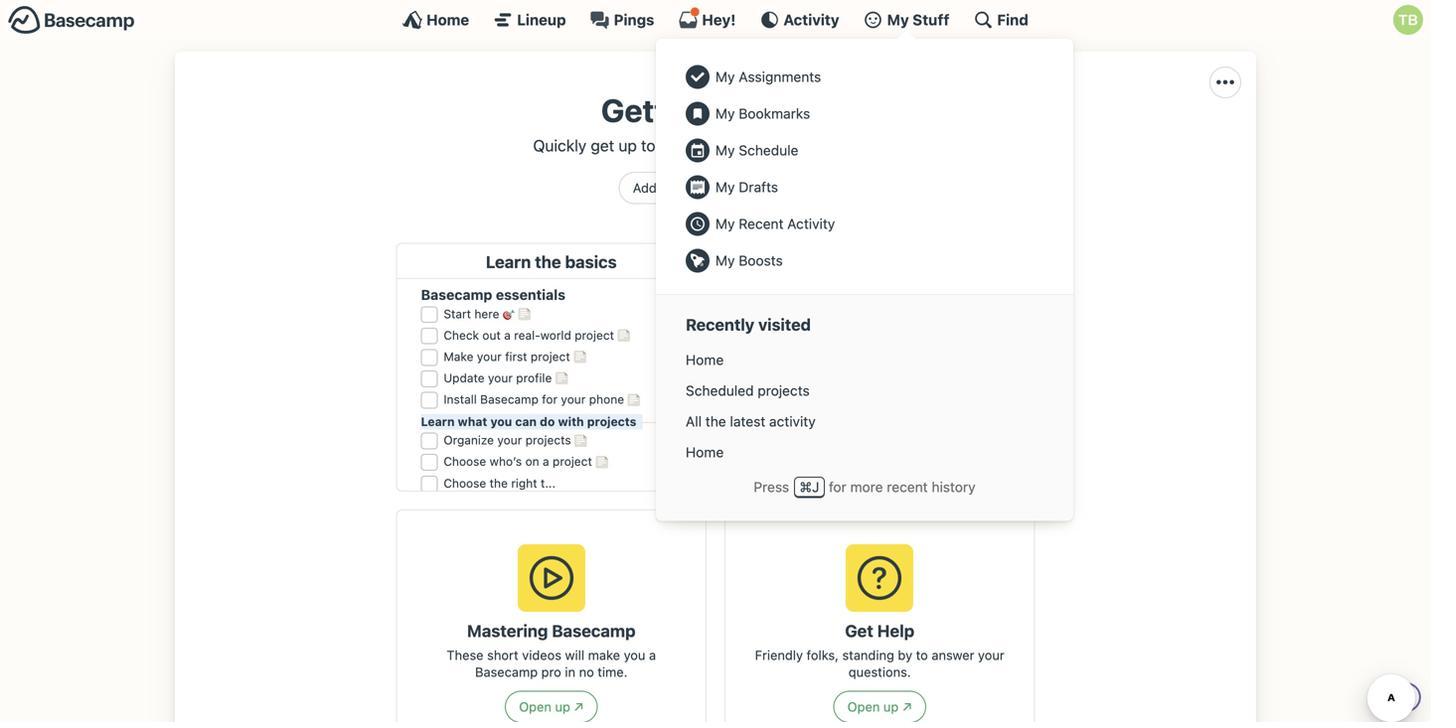 Task type: describe. For each thing, give the bounding box(es) containing it.
add some people
[[633, 181, 738, 195]]

everything
[[743, 136, 819, 155]]

for
[[829, 479, 847, 495]]

assignments
[[739, 69, 821, 85]]

the
[[706, 414, 726, 430]]

my boosts link
[[676, 243, 1054, 279]]

my stuff element
[[676, 59, 1054, 279]]

0 vertical spatial home
[[427, 11, 469, 28]]

⌘
[[800, 479, 812, 495]]

switch accounts image
[[8, 5, 135, 36]]

my assignments
[[716, 69, 821, 85]]

recently
[[686, 315, 755, 335]]

all
[[686, 414, 702, 430]]

get
[[591, 136, 615, 155]]

my drafts
[[716, 179, 778, 195]]

speed
[[660, 136, 704, 155]]

activity
[[769, 414, 816, 430]]

⌘ j for more recent history
[[800, 479, 976, 495]]

some
[[661, 181, 693, 195]]

home for bottommost home link
[[686, 444, 724, 461]]

recent
[[887, 479, 928, 495]]

up
[[619, 136, 637, 155]]

latest
[[730, 414, 766, 430]]

my schedule
[[716, 142, 799, 159]]

tim burton image
[[1394, 5, 1424, 35]]

getting started quickly get up to speed with everything basecamp
[[533, 91, 898, 155]]

activity inside 'activity' 'link'
[[784, 11, 840, 28]]

all the latest activity
[[686, 414, 816, 430]]

my assignments link
[[676, 59, 1054, 95]]

stuff
[[913, 11, 950, 28]]

add some people link
[[619, 172, 752, 204]]

with
[[708, 136, 739, 155]]

recently visited pages element
[[676, 345, 1054, 468]]

my for my bookmarks
[[716, 105, 735, 122]]

my for my boosts
[[716, 252, 735, 269]]

scheduled
[[686, 383, 754, 399]]

my stuff button
[[863, 10, 950, 30]]

bookmarks
[[739, 105, 810, 122]]

home for home link corresponding to scheduled projects link
[[686, 352, 724, 368]]

history
[[932, 479, 976, 495]]

my bookmarks link
[[676, 95, 1054, 132]]

recent
[[739, 216, 784, 232]]

scheduled projects link
[[676, 376, 1054, 407]]

my recent activity link
[[676, 206, 1054, 243]]



Task type: locate. For each thing, give the bounding box(es) containing it.
to
[[641, 136, 656, 155]]

schedule
[[739, 142, 799, 159]]

pings
[[614, 11, 655, 28]]

home link left "lineup" link
[[403, 10, 469, 30]]

1 vertical spatial home link
[[676, 345, 1054, 376]]

0 vertical spatial home link
[[403, 10, 469, 30]]

my left drafts
[[716, 179, 735, 195]]

lineup
[[517, 11, 566, 28]]

more
[[851, 479, 883, 495]]

my for my schedule
[[716, 142, 735, 159]]

lineup link
[[493, 10, 566, 30]]

my schedule link
[[676, 132, 1054, 169]]

2 vertical spatial home link
[[676, 438, 1054, 468]]

my inside popup button
[[887, 11, 909, 28]]

visited
[[759, 315, 811, 335]]

home link
[[403, 10, 469, 30], [676, 345, 1054, 376], [676, 438, 1054, 468]]

my up with
[[716, 105, 735, 122]]

activity link
[[760, 10, 840, 30]]

my boosts
[[716, 252, 783, 269]]

scheduled projects
[[686, 383, 810, 399]]

home
[[427, 11, 469, 28], [686, 352, 724, 368], [686, 444, 724, 461]]

2 vertical spatial home
[[686, 444, 724, 461]]

my for my assignments
[[716, 69, 735, 85]]

main element
[[0, 0, 1431, 522]]

boosts
[[739, 252, 783, 269]]

activity
[[784, 11, 840, 28], [788, 216, 835, 232]]

quickly
[[533, 136, 587, 155]]

all the latest activity link
[[676, 407, 1054, 438]]

my drafts link
[[676, 169, 1054, 206]]

projects
[[758, 383, 810, 399]]

home down all
[[686, 444, 724, 461]]

tim burton image
[[761, 172, 793, 204]]

my recent activity
[[716, 216, 835, 232]]

my up "people"
[[716, 142, 735, 159]]

my for my recent activity
[[716, 216, 735, 232]]

home up scheduled
[[686, 352, 724, 368]]

my left boosts
[[716, 252, 735, 269]]

pings button
[[590, 10, 655, 30]]

press
[[754, 479, 789, 495]]

find button
[[974, 10, 1029, 30]]

my stuff
[[887, 11, 950, 28]]

add
[[633, 181, 657, 195]]

0 vertical spatial activity
[[784, 11, 840, 28]]

recently visited
[[686, 315, 811, 335]]

my up getting started quickly get up to speed with everything basecamp
[[716, 69, 735, 85]]

home link up all the latest activity link
[[676, 345, 1054, 376]]

activity down tim burton image
[[788, 216, 835, 232]]

home link for "lineup" link
[[403, 10, 469, 30]]

activity inside my recent activity link
[[788, 216, 835, 232]]

getting
[[601, 91, 712, 129]]

basecamp
[[823, 136, 898, 155]]

my for my drafts
[[716, 179, 735, 195]]

activity up assignments
[[784, 11, 840, 28]]

my
[[887, 11, 909, 28], [716, 69, 735, 85], [716, 105, 735, 122], [716, 142, 735, 159], [716, 179, 735, 195], [716, 216, 735, 232], [716, 252, 735, 269]]

hey!
[[702, 11, 736, 28]]

my left recent on the right top of page
[[716, 216, 735, 232]]

my for my stuff
[[887, 11, 909, 28]]

home link up the more at right bottom
[[676, 438, 1054, 468]]

1 vertical spatial activity
[[788, 216, 835, 232]]

1 vertical spatial home
[[686, 352, 724, 368]]

home link for scheduled projects link
[[676, 345, 1054, 376]]

hey! button
[[678, 7, 736, 30]]

home left "lineup" link
[[427, 11, 469, 28]]

my bookmarks
[[716, 105, 810, 122]]

drafts
[[739, 179, 778, 195]]

find
[[997, 11, 1029, 28]]

started
[[719, 91, 830, 129]]

my left stuff
[[887, 11, 909, 28]]

j
[[812, 479, 820, 495]]

people
[[697, 181, 738, 195]]



Task type: vqa. For each thing, say whether or not it's contained in the screenshot.
Lineup link
yes



